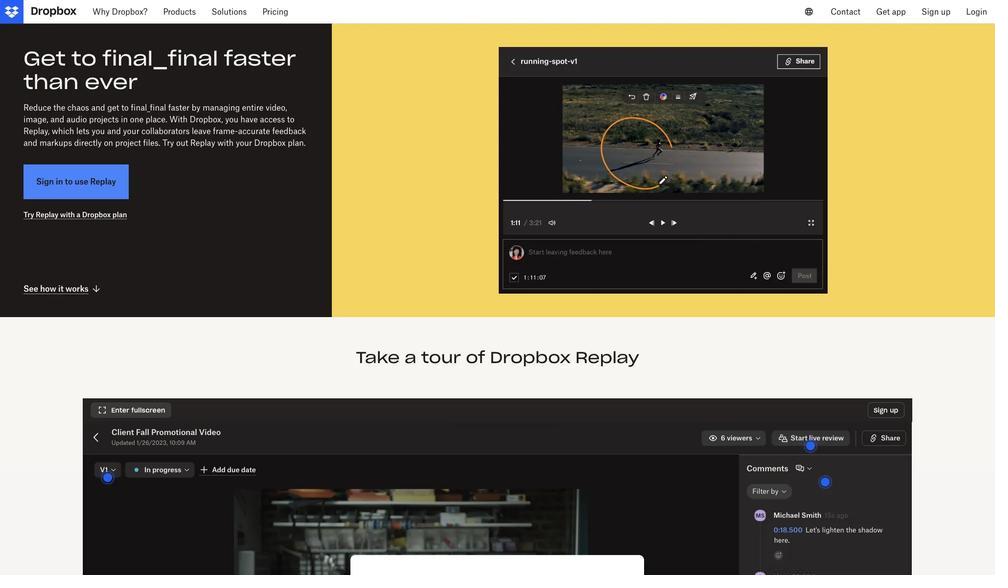 Task type: locate. For each thing, give the bounding box(es) containing it.
app
[[892, 7, 906, 17]]

1 vertical spatial you
[[92, 126, 105, 136]]

1 vertical spatial get
[[24, 46, 66, 71]]

0 horizontal spatial your
[[123, 126, 139, 136]]

1 vertical spatial final_final
[[131, 103, 166, 113]]

get inside popup button
[[877, 7, 890, 17]]

to
[[72, 46, 97, 71], [121, 103, 129, 113], [287, 115, 295, 124], [65, 177, 73, 187]]

1 horizontal spatial sign
[[874, 406, 888, 415]]

0 vertical spatial up
[[941, 7, 951, 17]]

your
[[123, 126, 139, 136], [236, 138, 252, 148]]

0 vertical spatial faster
[[224, 46, 296, 71]]

enter
[[111, 406, 129, 415]]

1 horizontal spatial sign up
[[922, 7, 951, 17]]

enter fullscreen button
[[91, 403, 171, 418]]

plan.
[[288, 138, 306, 148]]

sign inside 'link'
[[922, 7, 939, 17]]

replay,
[[24, 126, 50, 136]]

use
[[75, 177, 88, 187]]

take
[[356, 348, 400, 368]]

out
[[176, 138, 188, 148]]

tour
[[421, 348, 461, 368]]

why
[[93, 7, 110, 17]]

try replay with a dropbox plan
[[24, 211, 127, 219]]

entire
[[242, 103, 264, 113]]

contact button
[[823, 0, 869, 24]]

with down frame-
[[217, 138, 234, 148]]

of
[[466, 348, 485, 368]]

chaos
[[67, 103, 89, 113]]

1 vertical spatial up
[[890, 406, 899, 415]]

1 vertical spatial sign
[[36, 177, 54, 187]]

1 horizontal spatial faster
[[224, 46, 296, 71]]

0 vertical spatial get
[[877, 7, 890, 17]]

try
[[163, 138, 174, 148], [24, 211, 34, 219]]

a left tour
[[405, 348, 417, 368]]

1 horizontal spatial in
[[121, 115, 128, 124]]

markups
[[40, 138, 72, 148]]

with
[[217, 138, 234, 148], [60, 211, 75, 219]]

sign up
[[922, 7, 951, 17], [874, 406, 899, 415]]

in left use on the left
[[56, 177, 63, 187]]

lets
[[76, 126, 90, 136]]

dropbox for try replay with a dropbox plan
[[82, 211, 111, 219]]

1 vertical spatial a
[[405, 348, 417, 368]]

2 vertical spatial dropbox
[[490, 348, 571, 368]]

dropbox?
[[112, 7, 148, 17]]

0 horizontal spatial a
[[77, 211, 81, 219]]

reduce the chaos and get to final_final faster by managing entire video, image, and audio projects in one place. with dropbox, you have access to replay, which lets you and your collaborators leave frame-accurate feedback and markups directly on project files. try out replay with your dropbox plan.
[[24, 103, 306, 148]]

1 horizontal spatial try
[[163, 138, 174, 148]]

frame-
[[213, 126, 238, 136]]

fullscreen
[[131, 406, 165, 415]]

in inside reduce the chaos and get to final_final faster by managing entire video, image, and audio projects in one place. with dropbox, you have access to replay, which lets you and your collaborators leave frame-accurate feedback and markups directly on project files. try out replay with your dropbox plan.
[[121, 115, 128, 124]]

1 horizontal spatial with
[[217, 138, 234, 148]]

try inside reduce the chaos and get to final_final faster by managing entire video, image, and audio projects in one place. with dropbox, you have access to replay, which lets you and your collaborators leave frame-accurate feedback and markups directly on project files. try out replay with your dropbox plan.
[[163, 138, 174, 148]]

0 horizontal spatial sign
[[36, 177, 54, 187]]

0 horizontal spatial in
[[56, 177, 63, 187]]

0 horizontal spatial you
[[92, 126, 105, 136]]

0 horizontal spatial faster
[[168, 103, 190, 113]]

sign up inside 'link'
[[922, 7, 951, 17]]

your up project
[[123, 126, 139, 136]]

0 vertical spatial with
[[217, 138, 234, 148]]

get for get to final_final faster than ever
[[24, 46, 66, 71]]

0 horizontal spatial up
[[890, 406, 899, 415]]

sign for the sign in to use replay link at the left
[[36, 177, 54, 187]]

works
[[65, 284, 89, 294]]

1 vertical spatial faster
[[168, 103, 190, 113]]

0 vertical spatial you
[[225, 115, 238, 124]]

1 vertical spatial try
[[24, 211, 34, 219]]

access
[[260, 115, 285, 124]]

up for sign up 'link'
[[941, 7, 951, 17]]

replay
[[190, 138, 215, 148], [90, 177, 116, 187], [36, 211, 58, 219], [576, 348, 640, 368]]

1 vertical spatial dropbox
[[82, 211, 111, 219]]

up inside 'link'
[[941, 7, 951, 17]]

which
[[52, 126, 74, 136]]

1 horizontal spatial get
[[877, 7, 890, 17]]

to inside get to final_final faster than ever
[[72, 46, 97, 71]]

plan
[[113, 211, 127, 219]]

2 horizontal spatial sign
[[922, 7, 939, 17]]

1 horizontal spatial up
[[941, 7, 951, 17]]

final_final
[[102, 46, 218, 71], [131, 103, 166, 113]]

login
[[967, 7, 988, 17]]

with down the sign in to use replay link at the left
[[60, 211, 75, 219]]

you up frame-
[[225, 115, 238, 124]]

how
[[40, 284, 56, 294]]

1 vertical spatial sign up
[[874, 406, 899, 415]]

and down replay,
[[24, 138, 37, 148]]

to inside the sign in to use replay link
[[65, 177, 73, 187]]

managing
[[203, 103, 240, 113]]

1 vertical spatial your
[[236, 138, 252, 148]]

get
[[877, 7, 890, 17], [24, 46, 66, 71]]

dropbox
[[254, 138, 286, 148], [82, 211, 111, 219], [490, 348, 571, 368]]

on
[[104, 138, 113, 148]]

dropbox,
[[190, 115, 223, 124]]

2 horizontal spatial dropbox
[[490, 348, 571, 368]]

it
[[58, 284, 64, 294]]

sign inside button
[[874, 406, 888, 415]]

sign up inside button
[[874, 406, 899, 415]]

get inside get to final_final faster than ever
[[24, 46, 66, 71]]

accurate
[[238, 126, 270, 136]]

up inside button
[[890, 406, 899, 415]]

0 vertical spatial final_final
[[102, 46, 218, 71]]

0 horizontal spatial try
[[24, 211, 34, 219]]

0 vertical spatial in
[[121, 115, 128, 124]]

and
[[91, 103, 105, 113], [50, 115, 64, 124], [107, 126, 121, 136], [24, 138, 37, 148]]

with inside reduce the chaos and get to final_final faster by managing entire video, image, and audio projects in one place. with dropbox, you have access to replay, which lets you and your collaborators leave frame-accurate feedback and markups directly on project files. try out replay with your dropbox plan.
[[217, 138, 234, 148]]

0 vertical spatial a
[[77, 211, 81, 219]]

solutions
[[212, 7, 247, 17]]

2 vertical spatial sign
[[874, 406, 888, 415]]

0 vertical spatial try
[[163, 138, 174, 148]]

0 vertical spatial dropbox
[[254, 138, 286, 148]]

0 vertical spatial your
[[123, 126, 139, 136]]

video,
[[266, 103, 287, 113]]

sign
[[922, 7, 939, 17], [36, 177, 54, 187], [874, 406, 888, 415]]

sign up for the "sign up" button
[[874, 406, 899, 415]]

you
[[225, 115, 238, 124], [92, 126, 105, 136]]

pricing link
[[255, 0, 296, 24]]

0 vertical spatial sign
[[922, 7, 939, 17]]

you down projects
[[92, 126, 105, 136]]

try replay with a dropbox plan link
[[24, 211, 127, 219]]

0 horizontal spatial get
[[24, 46, 66, 71]]

faster
[[224, 46, 296, 71], [168, 103, 190, 113]]

feedback
[[272, 126, 306, 136]]

up
[[941, 7, 951, 17], [890, 406, 899, 415]]

a
[[77, 211, 81, 219], [405, 348, 417, 368]]

by
[[192, 103, 201, 113]]

in
[[121, 115, 128, 124], [56, 177, 63, 187]]

0 vertical spatial sign up
[[922, 7, 951, 17]]

1 vertical spatial in
[[56, 177, 63, 187]]

see
[[24, 284, 38, 294]]

faster inside get to final_final faster than ever
[[224, 46, 296, 71]]

a down the sign in to use replay link at the left
[[77, 211, 81, 219]]

1 horizontal spatial dropbox
[[254, 138, 286, 148]]

in left one
[[121, 115, 128, 124]]

0 horizontal spatial sign up
[[874, 406, 899, 415]]

1 vertical spatial with
[[60, 211, 75, 219]]

0 horizontal spatial dropbox
[[82, 211, 111, 219]]

your down 'accurate'
[[236, 138, 252, 148]]



Task type: describe. For each thing, give the bounding box(es) containing it.
pricing
[[263, 7, 288, 17]]

replay inside reduce the chaos and get to final_final faster by managing entire video, image, and audio projects in one place. with dropbox, you have access to replay, which lets you and your collaborators leave frame-accurate feedback and markups directly on project files. try out replay with your dropbox plan.
[[190, 138, 215, 148]]

see how it works
[[24, 284, 89, 294]]

why dropbox?
[[93, 7, 148, 17]]

the
[[53, 103, 65, 113]]

sign for sign up 'link'
[[922, 7, 939, 17]]

up for the "sign up" button
[[890, 406, 899, 415]]

solutions button
[[204, 0, 255, 24]]

enter fullscreen
[[111, 406, 165, 415]]

get
[[107, 103, 119, 113]]

final_final inside get to final_final faster than ever
[[102, 46, 218, 71]]

projects
[[89, 115, 119, 124]]

reduce
[[24, 103, 51, 113]]

one
[[130, 115, 144, 124]]

animation shows how to review and approve a video with dropbox replay element
[[355, 47, 972, 294]]

1 horizontal spatial a
[[405, 348, 417, 368]]

products
[[163, 7, 196, 17]]

and down the "the"
[[50, 115, 64, 124]]

get for get app
[[877, 7, 890, 17]]

sign for the "sign up" button
[[874, 406, 888, 415]]

get to final_final faster than ever
[[24, 46, 296, 95]]

1 horizontal spatial your
[[236, 138, 252, 148]]

see how it works link
[[24, 283, 102, 295]]

get app button
[[869, 0, 914, 24]]

sign in to use replay link
[[24, 165, 129, 199]]

and up the on
[[107, 126, 121, 136]]

project
[[115, 138, 141, 148]]

login link
[[959, 0, 995, 24]]

files.
[[143, 138, 160, 148]]

why dropbox? button
[[85, 0, 155, 24]]

collaborators
[[142, 126, 190, 136]]

take a tour of dropbox replay
[[356, 348, 640, 368]]

sign up for sign up 'link'
[[922, 7, 951, 17]]

leave
[[192, 126, 211, 136]]

have
[[241, 115, 258, 124]]

ever
[[85, 70, 138, 95]]

image,
[[24, 115, 48, 124]]

and up projects
[[91, 103, 105, 113]]

contact
[[831, 7, 861, 17]]

with
[[170, 115, 188, 124]]

place.
[[146, 115, 167, 124]]

get app
[[877, 7, 906, 17]]

final_final inside reduce the chaos and get to final_final faster by managing entire video, image, and audio projects in one place. with dropbox, you have access to replay, which lets you and your collaborators leave frame-accurate feedback and markups directly on project files. try out replay with your dropbox plan.
[[131, 103, 166, 113]]

directly
[[74, 138, 102, 148]]

1 horizontal spatial you
[[225, 115, 238, 124]]

dropbox inside reduce the chaos and get to final_final faster by managing entire video, image, and audio projects in one place. with dropbox, you have access to replay, which lets you and your collaborators leave frame-accurate feedback and markups directly on project files. try out replay with your dropbox plan.
[[254, 138, 286, 148]]

0 horizontal spatial with
[[60, 211, 75, 219]]

products button
[[155, 0, 204, 24]]

than
[[24, 70, 79, 95]]

sign in to use replay
[[36, 177, 116, 187]]

dropbox for take a tour of dropbox replay
[[490, 348, 571, 368]]

faster inside reduce the chaos and get to final_final faster by managing entire video, image, and audio projects in one place. with dropbox, you have access to replay, which lets you and your collaborators leave frame-accurate feedback and markups directly on project files. try out replay with your dropbox plan.
[[168, 103, 190, 113]]

sign up button
[[868, 403, 905, 418]]

audio
[[66, 115, 87, 124]]

sign up link
[[914, 0, 959, 24]]



Task type: vqa. For each thing, say whether or not it's contained in the screenshot.
LIST containing All files
no



